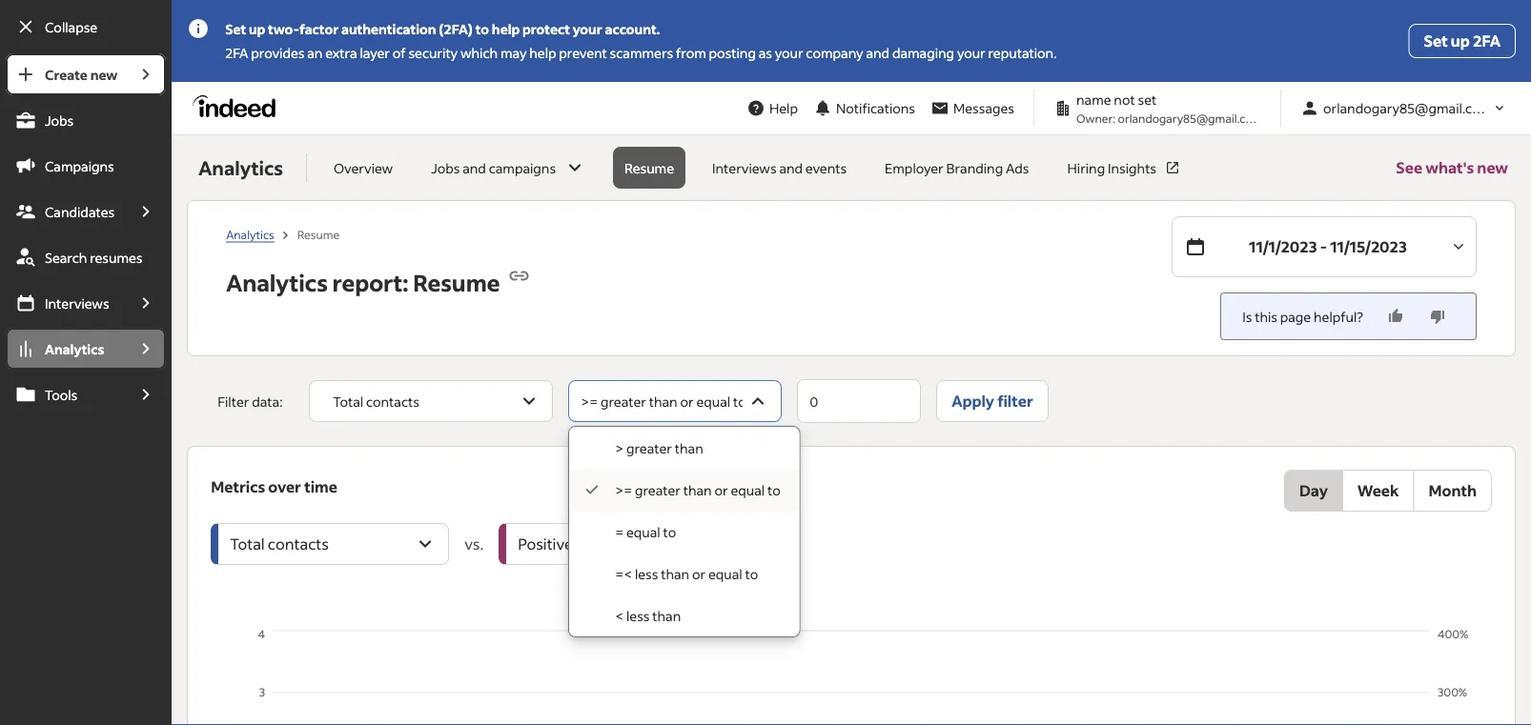 Task type: describe. For each thing, give the bounding box(es) containing it.
metrics
[[211, 477, 265, 497]]

equal right =
[[626, 524, 660, 541]]

list box containing > greater than
[[569, 427, 800, 637]]

equal down >= greater than or equal to option
[[708, 566, 742, 583]]

filter
[[218, 393, 249, 410]]

security
[[408, 44, 458, 61]]

name not set owner: orlandogary85@gmail.com element
[[1046, 90, 1269, 127]]

extra
[[325, 44, 357, 61]]

11/1/2023
[[1249, 237, 1317, 256]]

Resume Filter Input number field
[[798, 380, 920, 422]]

set up two-factor authentication (2fa) to help protect your account. 2fa provides an extra layer of security which may help prevent scammers from posting as your company and damaging your reputation.
[[225, 20, 1057, 61]]

less for <
[[626, 608, 650, 625]]

hiring insights link
[[1056, 147, 1193, 189]]

help button
[[739, 91, 806, 126]]

helpful?
[[1314, 308, 1363, 325]]

name not set owner: orlandogary85@gmail.com
[[1076, 91, 1263, 125]]

2fa inside set up two-factor authentication (2fa) to help protect your account. 2fa provides an extra layer of security which may help prevent scammers from posting as your company and damaging your reputation.
[[225, 44, 248, 61]]

two-
[[268, 20, 299, 38]]

of
[[393, 44, 406, 61]]

0 horizontal spatial help
[[492, 20, 520, 38]]

than inside 'option'
[[675, 440, 703, 457]]

up for two-
[[249, 20, 265, 38]]

search resumes link
[[6, 236, 166, 278]]

greater inside >= greater than or equal to popup button
[[601, 393, 646, 410]]

=<
[[615, 566, 632, 583]]

data:
[[252, 393, 283, 410]]

or inside >= greater than or equal to option
[[715, 482, 728, 499]]

orlandogary85@gmail.com inside dropdown button
[[1323, 100, 1492, 117]]

orlandogary85@gmail.com button
[[1293, 91, 1516, 126]]

equal inside popup button
[[696, 393, 730, 410]]

>= greater than or equal to inside option
[[615, 482, 781, 499]]

employer branding ads link
[[873, 147, 1041, 189]]

and for interviews and events
[[779, 159, 803, 176]]

see
[[1396, 158, 1423, 177]]

=< less than or equal to
[[615, 566, 758, 583]]

create
[[45, 66, 88, 83]]

>= inside popup button
[[581, 393, 598, 410]]

interviews link
[[6, 282, 126, 324]]

candidates
[[45, 203, 115, 220]]

month
[[1429, 481, 1477, 501]]

1 vertical spatial resume
[[297, 227, 340, 242]]

or inside >= greater than or equal to popup button
[[680, 393, 694, 410]]

owner:
[[1076, 111, 1116, 125]]

notifications button
[[806, 87, 923, 129]]

messages link
[[923, 91, 1022, 126]]

apply
[[952, 391, 994, 411]]

11/15/2023
[[1330, 237, 1407, 256]]

not
[[1114, 91, 1135, 108]]

hiring insights
[[1067, 159, 1157, 176]]

tools
[[45, 386, 77, 403]]

1 horizontal spatial 2fa
[[1473, 31, 1501, 51]]

damaging
[[892, 44, 954, 61]]

<
[[615, 608, 624, 625]]

1 horizontal spatial help
[[529, 44, 556, 61]]

set for set up 2fa
[[1424, 31, 1448, 51]]

total contacts button
[[309, 380, 553, 422]]

interviews for interviews
[[45, 295, 109, 312]]

day
[[1299, 481, 1328, 501]]

provides
[[251, 44, 305, 61]]

0 vertical spatial analytics link
[[226, 227, 274, 242]]

company
[[806, 44, 863, 61]]

see what's new button
[[1396, 135, 1508, 200]]

and for jobs and campaigns
[[463, 159, 486, 176]]

filter
[[997, 391, 1033, 411]]

posting
[[709, 44, 756, 61]]

analytics report: resume
[[226, 268, 500, 297]]

2 vertical spatial resume
[[413, 268, 500, 297]]

from
[[676, 44, 706, 61]]

as
[[759, 44, 772, 61]]

>= inside option
[[615, 482, 632, 499]]

events
[[805, 159, 847, 176]]

metrics over time
[[211, 477, 337, 497]]

(2fa)
[[439, 20, 473, 38]]

what's
[[1426, 158, 1474, 177]]

search
[[45, 249, 87, 266]]

week
[[1357, 481, 1399, 501]]

campaigns link
[[6, 145, 166, 187]]

collapse button
[[6, 6, 166, 48]]

apply filter
[[952, 391, 1033, 411]]

ads
[[1006, 159, 1029, 176]]

>
[[615, 440, 624, 457]]

is this page helpful?
[[1242, 308, 1363, 325]]

page
[[1280, 308, 1311, 325]]

to inside set up two-factor authentication (2fa) to help protect your account. 2fa provides an extra layer of security which may help prevent scammers from posting as your company and damaging your reputation.
[[475, 20, 489, 38]]

which
[[460, 44, 498, 61]]

name
[[1076, 91, 1111, 108]]

resume link
[[613, 147, 685, 189]]

this page is not helpful image
[[1428, 307, 1447, 326]]

jobs and campaigns
[[431, 159, 556, 176]]

create new
[[45, 66, 117, 83]]

reputation.
[[988, 44, 1057, 61]]

> greater than option
[[569, 427, 800, 469]]



Task type: locate. For each thing, give the bounding box(es) containing it.
jobs link
[[6, 99, 166, 141]]

greater for the "> greater than" 'option'
[[626, 440, 672, 457]]

2 horizontal spatial and
[[866, 44, 890, 61]]

up left two-
[[249, 20, 265, 38]]

than inside option
[[683, 482, 712, 499]]

less right =<
[[635, 566, 658, 583]]

insights
[[1108, 159, 1157, 176]]

0 horizontal spatial interviews
[[45, 295, 109, 312]]

1 horizontal spatial your
[[775, 44, 803, 61]]

0 vertical spatial greater
[[601, 393, 646, 410]]

2 vertical spatial greater
[[635, 482, 681, 499]]

branding
[[946, 159, 1003, 176]]

show shareable url image
[[508, 265, 530, 287]]

tools link
[[6, 374, 126, 416]]

orlandogary85@gmail.com down set
[[1118, 111, 1263, 125]]

apply filter button
[[936, 380, 1049, 422]]

indeed home image
[[193, 95, 284, 118]]

help
[[492, 20, 520, 38], [529, 44, 556, 61]]

new right what's
[[1477, 158, 1508, 177]]

filter data:
[[218, 393, 283, 410]]

total contacts
[[333, 393, 419, 410]]

greater up >
[[601, 393, 646, 410]]

an
[[307, 44, 323, 61]]

factor
[[299, 20, 339, 38]]

set left two-
[[225, 20, 246, 38]]

0 vertical spatial help
[[492, 20, 520, 38]]

2 vertical spatial or
[[692, 566, 706, 583]]

help down protect at the top left of the page
[[529, 44, 556, 61]]

set for set up two-factor authentication (2fa) to help protect your account. 2fa provides an extra layer of security which may help prevent scammers from posting as your company and damaging your reputation.
[[225, 20, 246, 38]]

0 vertical spatial >= greater than or equal to
[[581, 393, 746, 410]]

search resumes
[[45, 249, 143, 266]]

1 vertical spatial jobs
[[431, 159, 460, 176]]

>= greater than or equal to inside popup button
[[581, 393, 746, 410]]

greater inside >= greater than or equal to option
[[635, 482, 681, 499]]

>= greater than or equal to down the "> greater than" 'option'
[[615, 482, 781, 499]]

time
[[304, 477, 337, 497]]

1 horizontal spatial >=
[[615, 482, 632, 499]]

1 vertical spatial >=
[[615, 482, 632, 499]]

set up the orlandogary85@gmail.com dropdown button
[[1424, 31, 1448, 51]]

greater
[[601, 393, 646, 410], [626, 440, 672, 457], [635, 482, 681, 499]]

campaigns
[[489, 159, 556, 176]]

1 horizontal spatial up
[[1451, 31, 1470, 51]]

account.
[[605, 20, 660, 38]]

0 vertical spatial new
[[90, 66, 117, 83]]

orlandogary85@gmail.com up see
[[1323, 100, 1492, 117]]

set up 2fa link
[[1409, 24, 1516, 58]]

1 vertical spatial >= greater than or equal to
[[615, 482, 781, 499]]

over
[[268, 477, 301, 497]]

new inside button
[[1477, 158, 1508, 177]]

than down the "> greater than" 'option'
[[683, 482, 712, 499]]

0 vertical spatial less
[[635, 566, 658, 583]]

11/1/2023 - 11/15/2023
[[1249, 237, 1407, 256]]

1 horizontal spatial set
[[1424, 31, 1448, 51]]

0 horizontal spatial up
[[249, 20, 265, 38]]

0 horizontal spatial new
[[90, 66, 117, 83]]

0 vertical spatial jobs
[[45, 112, 74, 129]]

protect
[[522, 20, 570, 38]]

0 horizontal spatial resume
[[297, 227, 340, 242]]

total
[[333, 393, 363, 410]]

notifications
[[836, 100, 915, 117]]

0 vertical spatial >=
[[581, 393, 598, 410]]

report:
[[332, 268, 409, 297]]

less for =<
[[635, 566, 658, 583]]

orlandogary85@gmail.com inside name not set owner: orlandogary85@gmail.com
[[1118, 111, 1263, 125]]

equal
[[696, 393, 730, 410], [731, 482, 765, 499], [626, 524, 660, 541], [708, 566, 742, 583]]

and inside set up two-factor authentication (2fa) to help protect your account. 2fa provides an extra layer of security which may help prevent scammers from posting as your company and damaging your reputation.
[[866, 44, 890, 61]]

or up the "> greater than" 'option'
[[680, 393, 694, 410]]

1 vertical spatial interviews
[[45, 295, 109, 312]]

or down the "> greater than" 'option'
[[715, 482, 728, 499]]

and inside button
[[463, 159, 486, 176]]

and right company on the top of the page
[[866, 44, 890, 61]]

new inside "link"
[[90, 66, 117, 83]]

0 horizontal spatial and
[[463, 159, 486, 176]]

0 horizontal spatial your
[[573, 20, 602, 38]]

interviews for interviews and events
[[712, 159, 777, 176]]

collapse
[[45, 18, 97, 35]]

jobs down create new "link"
[[45, 112, 74, 129]]

menu bar
[[0, 53, 172, 726]]

up up the orlandogary85@gmail.com dropdown button
[[1451, 31, 1470, 51]]

contacts
[[366, 393, 419, 410]]

interviews and events
[[712, 159, 847, 176]]

0 vertical spatial resume
[[625, 159, 674, 176]]

candidates link
[[6, 191, 126, 233]]

region
[[211, 626, 1492, 726]]

>=
[[581, 393, 598, 410], [615, 482, 632, 499]]

your
[[573, 20, 602, 38], [775, 44, 803, 61], [957, 44, 986, 61]]

greater right >
[[626, 440, 672, 457]]

hiring
[[1067, 159, 1105, 176]]

less
[[635, 566, 658, 583], [626, 608, 650, 625]]

equal inside option
[[731, 482, 765, 499]]

your right as
[[775, 44, 803, 61]]

your up prevent
[[573, 20, 602, 38]]

help up the may
[[492, 20, 520, 38]]

-
[[1320, 237, 1327, 256]]

interviews
[[712, 159, 777, 176], [45, 295, 109, 312]]

set
[[1138, 91, 1157, 108]]

prevent
[[559, 44, 607, 61]]

than inside popup button
[[649, 393, 678, 410]]

equal down the "> greater than" 'option'
[[731, 482, 765, 499]]

than
[[649, 393, 678, 410], [675, 440, 703, 457], [683, 482, 712, 499], [661, 566, 689, 583], [652, 608, 681, 625]]

menu bar containing create new
[[0, 53, 172, 726]]

campaigns
[[45, 157, 114, 174]]

0 vertical spatial interviews
[[712, 159, 777, 176]]

1 vertical spatial less
[[626, 608, 650, 625]]

your right damaging
[[957, 44, 986, 61]]

new right "create"
[[90, 66, 117, 83]]

authentication
[[341, 20, 436, 38]]

0 horizontal spatial jobs
[[45, 112, 74, 129]]

1 horizontal spatial and
[[779, 159, 803, 176]]

to
[[475, 20, 489, 38], [733, 393, 746, 410], [767, 482, 781, 499], [663, 524, 676, 541], [745, 566, 758, 583]]

greater inside the "> greater than" 'option'
[[626, 440, 672, 457]]

set
[[225, 20, 246, 38], [1424, 31, 1448, 51]]

>= greater than or equal to up the > greater than
[[581, 393, 746, 410]]

resumes
[[90, 249, 143, 266]]

1 vertical spatial greater
[[626, 440, 672, 457]]

employer branding ads
[[885, 159, 1029, 176]]

or right =<
[[692, 566, 706, 583]]

= equal to
[[615, 524, 676, 541]]

jobs for jobs
[[45, 112, 74, 129]]

and left events
[[779, 159, 803, 176]]

this page is helpful image
[[1386, 307, 1405, 326]]

2 horizontal spatial your
[[957, 44, 986, 61]]

jobs inside button
[[431, 159, 460, 176]]

interviews down help button
[[712, 159, 777, 176]]

0 vertical spatial or
[[680, 393, 694, 410]]

than up the > greater than
[[649, 393, 678, 410]]

1 vertical spatial analytics link
[[6, 328, 126, 370]]

1 horizontal spatial jobs
[[431, 159, 460, 176]]

is
[[1242, 308, 1252, 325]]

overview link
[[322, 147, 404, 189]]

2fa
[[1473, 31, 1501, 51], [225, 44, 248, 61]]

than up >= greater than or equal to option
[[675, 440, 703, 457]]

jobs and campaigns button
[[420, 147, 598, 189]]

> greater than
[[615, 440, 703, 457]]

scammers
[[610, 44, 673, 61]]

analytics
[[199, 155, 283, 180], [226, 227, 274, 242], [226, 268, 328, 297], [45, 340, 104, 358]]

up inside set up two-factor authentication (2fa) to help protect your account. 2fa provides an extra layer of security which may help prevent scammers from posting as your company and damaging your reputation.
[[249, 20, 265, 38]]

than down =< less than or equal to
[[652, 608, 681, 625]]

greater for >= greater than or equal to option
[[635, 482, 681, 499]]

may
[[500, 44, 527, 61]]

interviews down search resumes link
[[45, 295, 109, 312]]

=
[[615, 524, 624, 541]]

list box
[[569, 427, 800, 637]]

>= greater than or equal to button
[[568, 380, 782, 422]]

less right <
[[626, 608, 650, 625]]

up for 2fa
[[1451, 31, 1470, 51]]

0 horizontal spatial >=
[[581, 393, 598, 410]]

1 horizontal spatial interviews
[[712, 159, 777, 176]]

and
[[866, 44, 890, 61], [463, 159, 486, 176], [779, 159, 803, 176]]

1 horizontal spatial orlandogary85@gmail.com
[[1323, 100, 1492, 117]]

than up < less than
[[661, 566, 689, 583]]

see what's new
[[1396, 158, 1508, 177]]

jobs left campaigns
[[431, 159, 460, 176]]

employer
[[885, 159, 944, 176]]

0 horizontal spatial set
[[225, 20, 246, 38]]

2 horizontal spatial resume
[[625, 159, 674, 176]]

1 horizontal spatial new
[[1477, 158, 1508, 177]]

and left campaigns
[[463, 159, 486, 176]]

jobs
[[45, 112, 74, 129], [431, 159, 460, 176]]

set up 2fa
[[1424, 31, 1501, 51]]

set inside set up two-factor authentication (2fa) to help protect your account. 2fa provides an extra layer of security which may help prevent scammers from posting as your company and damaging your reputation.
[[225, 20, 246, 38]]

1 horizontal spatial resume
[[413, 268, 500, 297]]

jobs for jobs and campaigns
[[431, 159, 460, 176]]

interviews and events link
[[701, 147, 858, 189]]

interviews inside menu bar
[[45, 295, 109, 312]]

vs.
[[465, 534, 484, 554]]

< less than
[[615, 608, 681, 625]]

to inside option
[[767, 482, 781, 499]]

or
[[680, 393, 694, 410], [715, 482, 728, 499], [692, 566, 706, 583]]

equal up the "> greater than" 'option'
[[696, 393, 730, 410]]

1 horizontal spatial analytics link
[[226, 227, 274, 242]]

1 vertical spatial or
[[715, 482, 728, 499]]

this
[[1255, 308, 1278, 325]]

0 horizontal spatial 2fa
[[225, 44, 248, 61]]

greater down the > greater than
[[635, 482, 681, 499]]

new
[[90, 66, 117, 83], [1477, 158, 1508, 177]]

1 vertical spatial help
[[529, 44, 556, 61]]

create new link
[[6, 53, 126, 95]]

to inside popup button
[[733, 393, 746, 410]]

0 horizontal spatial orlandogary85@gmail.com
[[1118, 111, 1263, 125]]

>= greater than or equal to option
[[569, 469, 800, 511]]

1 vertical spatial new
[[1477, 158, 1508, 177]]

0 horizontal spatial analytics link
[[6, 328, 126, 370]]



Task type: vqa. For each thing, say whether or not it's contained in the screenshot.
SEE
yes



